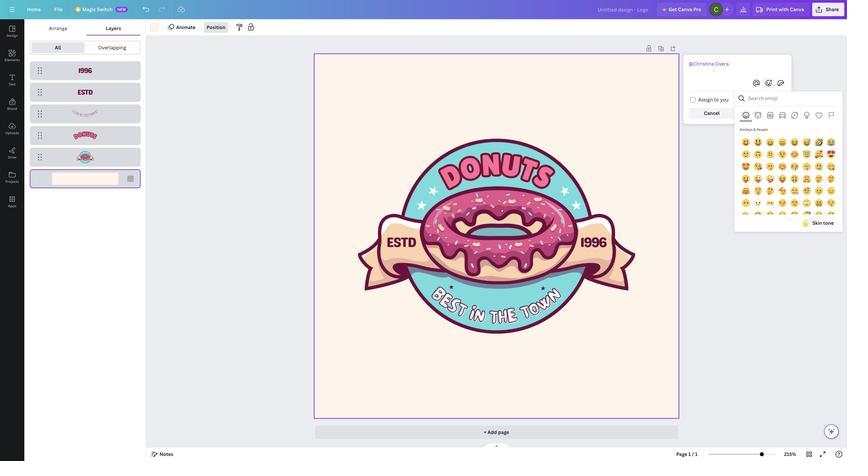Task type: vqa. For each thing, say whether or not it's contained in the screenshot.
Magic Switch button
no



Task type: locate. For each thing, give the bounding box(es) containing it.
uploads
[[5, 131, 19, 135]]

0 vertical spatial d
[[73, 133, 79, 140]]

1 canva from the left
[[678, 6, 692, 13]]

2 canva from the left
[[790, 6, 804, 13]]

smiling face image
[[778, 163, 787, 171]]

comment button
[[737, 108, 786, 119]]

b for h
[[424, 282, 452, 310]]

o
[[91, 111, 95, 117], [91, 111, 95, 117], [77, 131, 83, 139], [456, 150, 484, 187], [524, 295, 545, 325]]

1 horizontal spatial h
[[497, 303, 509, 333]]

1 vertical spatial w
[[531, 287, 559, 320]]

@christina overa
[[689, 61, 729, 67]]

b for s
[[71, 109, 76, 114]]

add
[[488, 429, 497, 436]]

1996
[[78, 66, 92, 75], [580, 234, 606, 251]]

i left t h e
[[79, 112, 82, 118]]

1 vertical spatial 1996
[[580, 234, 606, 251]]

text button
[[0, 68, 24, 92]]

design
[[7, 33, 18, 38]]

sleepy face image
[[778, 211, 787, 219]]

0 vertical spatial b
[[71, 109, 76, 114]]

1
[[688, 451, 691, 458], [695, 451, 698, 458]]

draw
[[8, 155, 16, 160]]

projects button
[[0, 165, 24, 190]]

face with thermometer image
[[827, 211, 835, 219]]

0 horizontal spatial canva
[[678, 6, 692, 13]]

assign to you
[[698, 96, 729, 103]]

0 horizontal spatial d
[[73, 133, 79, 140]]

smirking face image
[[778, 199, 787, 207]]

i inside the i n
[[79, 112, 82, 118]]

kissing face image
[[766, 163, 774, 171]]

1 left the /
[[688, 451, 691, 458]]

o inside the d o n u t s
[[77, 131, 83, 139]]

switch
[[97, 6, 112, 13]]

canva right with
[[790, 6, 804, 13]]

share button
[[812, 3, 844, 16]]

t inside the d o n u t s
[[89, 131, 94, 139]]

i for i
[[466, 300, 479, 330]]

rolling on the floor laughing image
[[815, 138, 823, 146]]

neutral face image
[[815, 187, 823, 195]]

estd
[[77, 88, 93, 96], [386, 234, 416, 251]]

t h e
[[84, 113, 90, 119]]

e s t
[[73, 110, 80, 118]]

h inside t h
[[497, 303, 509, 333]]

animate
[[176, 24, 195, 30]]

h inside t h e
[[85, 113, 88, 119]]

page
[[676, 451, 687, 458]]

face exhaling image
[[827, 199, 835, 207]]

home link
[[22, 3, 46, 16]]

you
[[720, 96, 729, 103]]

1 vertical spatial d
[[435, 157, 467, 195]]

face savoring food image
[[827, 163, 835, 171]]

0 vertical spatial i
[[79, 112, 82, 118]]

d for d o n u t s
[[73, 133, 79, 140]]

design button
[[0, 19, 24, 44]]

b
[[71, 109, 76, 114], [424, 282, 452, 310]]

grimacing face image
[[815, 199, 823, 207]]

home
[[27, 6, 41, 13]]

show pages image
[[480, 443, 513, 448]]

canva assistant image
[[827, 428, 836, 436]]

d o n u t s
[[73, 131, 98, 140]]

1 horizontal spatial u
[[499, 148, 522, 184]]

pensive face image
[[766, 211, 774, 219]]

1 horizontal spatial 1
[[695, 451, 698, 458]]

new
[[117, 7, 126, 12]]

get canva pro button
[[657, 3, 707, 16]]

0 vertical spatial h
[[85, 113, 88, 119]]

skin tone button
[[798, 216, 837, 230]]

1 right the /
[[695, 451, 698, 458]]

1 horizontal spatial w
[[531, 287, 559, 320]]

apps
[[8, 204, 16, 208]]

1 vertical spatial i
[[466, 300, 479, 330]]

i for i n
[[79, 112, 82, 118]]

grinning face with big eyes image
[[754, 138, 762, 146]]

0 vertical spatial estd
[[77, 88, 93, 96]]

t
[[76, 111, 80, 118], [89, 112, 93, 118], [84, 113, 86, 119], [89, 131, 94, 139], [516, 152, 541, 188], [452, 296, 472, 326], [517, 298, 535, 329], [489, 304, 499, 333]]

page
[[498, 429, 509, 436]]

n inside the d o n u t s
[[82, 131, 86, 138]]

t h
[[489, 303, 509, 333]]

w
[[92, 110, 98, 116], [531, 287, 559, 320]]

0 vertical spatial u
[[86, 131, 90, 138]]

beaming face with smiling eyes image
[[778, 138, 787, 146]]

with
[[779, 6, 789, 13]]

+ add page
[[484, 429, 509, 436]]

u
[[86, 131, 90, 138], [499, 148, 522, 184]]

grinning face with sweat image
[[803, 138, 811, 146]]

face without mouth image
[[742, 199, 750, 207]]

smileys & people
[[740, 127, 768, 132]]

&
[[753, 127, 756, 132]]

0 horizontal spatial i
[[79, 112, 82, 118]]

slightly smiling face image
[[742, 150, 750, 159]]

0 vertical spatial 1996
[[78, 66, 92, 75]]

1 vertical spatial u
[[499, 148, 522, 184]]

squinting face with tongue image
[[778, 175, 787, 183]]

get canva pro
[[669, 6, 701, 13]]

print with canva
[[766, 6, 804, 13]]

0 horizontal spatial w
[[92, 110, 98, 116]]

melting face image
[[766, 150, 774, 159]]

magic
[[82, 6, 96, 13]]

/
[[692, 451, 694, 458]]

print with canva button
[[753, 3, 809, 16]]

o inside t o w
[[91, 111, 95, 117]]

+ add page button
[[315, 426, 678, 439]]

0 vertical spatial w
[[92, 110, 98, 116]]

1 horizontal spatial estd
[[386, 234, 416, 251]]

1 horizontal spatial i
[[466, 300, 479, 330]]

grinning squinting face image
[[791, 138, 799, 146]]

i left t h at the bottom right
[[466, 300, 479, 330]]

0 horizontal spatial h
[[85, 113, 88, 119]]

canva left pro
[[678, 6, 692, 13]]

1 horizontal spatial d
[[435, 157, 467, 195]]

face with rolling eyes image
[[803, 199, 811, 207]]

arrange button
[[30, 22, 87, 35]]

1 horizontal spatial b
[[424, 282, 452, 310]]

0 horizontal spatial estd
[[77, 88, 93, 96]]

i
[[79, 112, 82, 118], [466, 300, 479, 330]]

1 vertical spatial h
[[497, 303, 509, 333]]

unamused face image
[[791, 199, 799, 207]]

side panel tab list
[[0, 19, 24, 214]]

1 horizontal spatial canva
[[790, 6, 804, 13]]

Design title text field
[[592, 3, 654, 16]]

0 horizontal spatial 1
[[688, 451, 691, 458]]

0 horizontal spatial u
[[86, 131, 90, 138]]

canva inside get canva pro button
[[678, 6, 692, 13]]

canva
[[678, 6, 692, 13], [790, 6, 804, 13]]

215% button
[[779, 449, 801, 460]]

1 vertical spatial estd
[[386, 234, 416, 251]]

h for t h
[[497, 303, 509, 333]]

kissing face with smiling eyes image
[[803, 163, 811, 171]]

brand
[[7, 106, 17, 111]]

0 horizontal spatial 1996
[[78, 66, 92, 75]]

Search emoji search field
[[748, 92, 838, 105]]

thinking face image
[[766, 187, 774, 195]]

layers button
[[87, 22, 140, 35]]

dotted line face image
[[754, 199, 762, 207]]

face with tears of joy image
[[827, 138, 835, 146]]

animate button
[[165, 22, 198, 33]]

get
[[669, 6, 677, 13]]

0 horizontal spatial b
[[71, 109, 76, 114]]

face with open eyes and hand over mouth image
[[827, 175, 835, 183]]

main menu bar
[[0, 0, 847, 19]]

overa
[[715, 61, 729, 67]]

s
[[74, 111, 79, 117], [92, 133, 98, 140], [528, 158, 558, 195], [442, 292, 465, 322]]

h
[[85, 113, 88, 119], [497, 303, 509, 333]]

face with raised eyebrow image
[[803, 187, 811, 195]]

pro
[[693, 6, 701, 13]]

e
[[73, 110, 77, 116], [87, 113, 90, 119], [433, 288, 458, 317], [505, 302, 520, 332], [506, 303, 521, 333]]

n
[[94, 109, 100, 114], [80, 113, 83, 119], [82, 131, 86, 138], [82, 131, 86, 138], [480, 148, 501, 182], [541, 282, 569, 310], [472, 302, 488, 332], [472, 302, 488, 333]]

tone
[[823, 220, 834, 226]]

position button
[[204, 22, 228, 33]]

1 vertical spatial b
[[424, 282, 452, 310]]

d
[[73, 133, 79, 140], [435, 157, 467, 195]]

d inside the d o n u t s
[[73, 133, 79, 140]]

page 1 / 1
[[676, 451, 698, 458]]

arrange
[[49, 25, 67, 31]]

apps button
[[0, 190, 24, 214]]



Task type: describe. For each thing, give the bounding box(es) containing it.
s inside the d o n u t s
[[92, 133, 98, 140]]

smiling face with open hands image
[[803, 175, 811, 183]]

to
[[714, 96, 719, 103]]

skin
[[812, 220, 822, 226]]

face with tongue image
[[742, 175, 750, 183]]

s inside e s t
[[74, 111, 79, 117]]

t inside e s t
[[76, 111, 80, 118]]

zipper-mouth face image
[[791, 187, 799, 195]]

1 horizontal spatial 1996
[[580, 234, 606, 251]]

w inside t o w
[[92, 110, 98, 116]]

assign
[[698, 96, 713, 103]]

projects
[[5, 179, 19, 184]]

notes
[[160, 451, 173, 458]]

elements button
[[0, 44, 24, 68]]

notes button
[[149, 449, 176, 460]]

face with hand over mouth image
[[815, 175, 823, 183]]

file button
[[49, 3, 68, 16]]

magic switch
[[82, 6, 112, 13]]

t inside t o w
[[89, 112, 93, 118]]

print
[[766, 6, 778, 13]]

smileys
[[740, 127, 753, 132]]

d for d
[[435, 157, 467, 195]]

all
[[55, 44, 61, 51]]

n u
[[480, 148, 522, 184]]

draw button
[[0, 141, 24, 165]]

smiling face with heart-eyes image
[[827, 150, 835, 159]]

winking face image
[[778, 150, 787, 159]]

grinning face with smiling eyes image
[[766, 138, 774, 146]]

comment
[[750, 110, 773, 116]]

215%
[[784, 451, 796, 458]]

Overlapping button
[[86, 42, 139, 53]]

cancel
[[704, 110, 720, 116]]

estd button
[[30, 83, 141, 102]]

kissing face with closed eyes image
[[791, 163, 799, 171]]

brand button
[[0, 92, 24, 117]]

estd inside button
[[77, 88, 93, 96]]

cancel button
[[689, 108, 735, 119]]

face with medical mask image
[[815, 211, 823, 219]]

e inside e s t
[[73, 110, 77, 116]]

1 1 from the left
[[688, 451, 691, 458]]

Comment draft. Add a comment or @mention. text field
[[689, 60, 786, 75]]

smiling face with smiling eyes image
[[791, 150, 799, 159]]

skin tone
[[812, 220, 834, 226]]

+
[[484, 429, 486, 436]]

face in clouds image
[[766, 199, 774, 207]]

n inside the i n
[[80, 113, 83, 119]]

t inside t h
[[489, 304, 499, 333]]

drooling face image
[[791, 211, 799, 219]]

text
[[9, 82, 16, 87]]

e inside t h e
[[87, 113, 90, 119]]

h for t h e
[[85, 113, 88, 119]]

overlapping
[[98, 44, 126, 51]]

1996 inside button
[[78, 66, 92, 75]]

uploads button
[[0, 117, 24, 141]]

n inside n u
[[480, 148, 501, 182]]

money-mouth face image
[[791, 175, 799, 183]]

expressionless face image
[[827, 187, 835, 195]]

u inside the d o n u t s
[[86, 131, 90, 138]]

u inside n u
[[499, 148, 522, 184]]

smiling face with hearts image
[[815, 150, 823, 159]]

1996 button
[[30, 61, 141, 80]]

elements
[[4, 57, 20, 62]]

relieved face image
[[754, 211, 762, 219]]

sleeping face image
[[803, 211, 811, 219]]

winking face with tongue image
[[754, 175, 762, 183]]

lying face image
[[742, 211, 750, 219]]

file
[[54, 6, 63, 13]]

t o w
[[89, 110, 98, 118]]

people
[[757, 127, 768, 132]]

zany face image
[[766, 175, 774, 183]]

t inside t h e
[[84, 113, 86, 119]]

@christina
[[689, 61, 714, 67]]

smiling face with halo image
[[803, 150, 811, 159]]

shushing face image
[[754, 187, 762, 195]]

saluting face image
[[778, 187, 787, 195]]

All button
[[31, 42, 84, 53]]

2 1 from the left
[[695, 451, 698, 458]]

grinning face image
[[742, 138, 750, 146]]

star struck image
[[742, 163, 750, 171]]

i n
[[79, 112, 83, 119]]

position
[[207, 24, 225, 30]]

face with peeking eye image
[[742, 187, 750, 195]]

smiling face with tear image
[[815, 163, 823, 171]]

layers
[[106, 25, 121, 31]]

upside-down face image
[[754, 150, 762, 159]]

face blowing a kiss image
[[754, 163, 762, 171]]

share
[[826, 6, 839, 13]]

canva inside print with canva dropdown button
[[790, 6, 804, 13]]

#fff4ea image
[[150, 23, 158, 31]]



